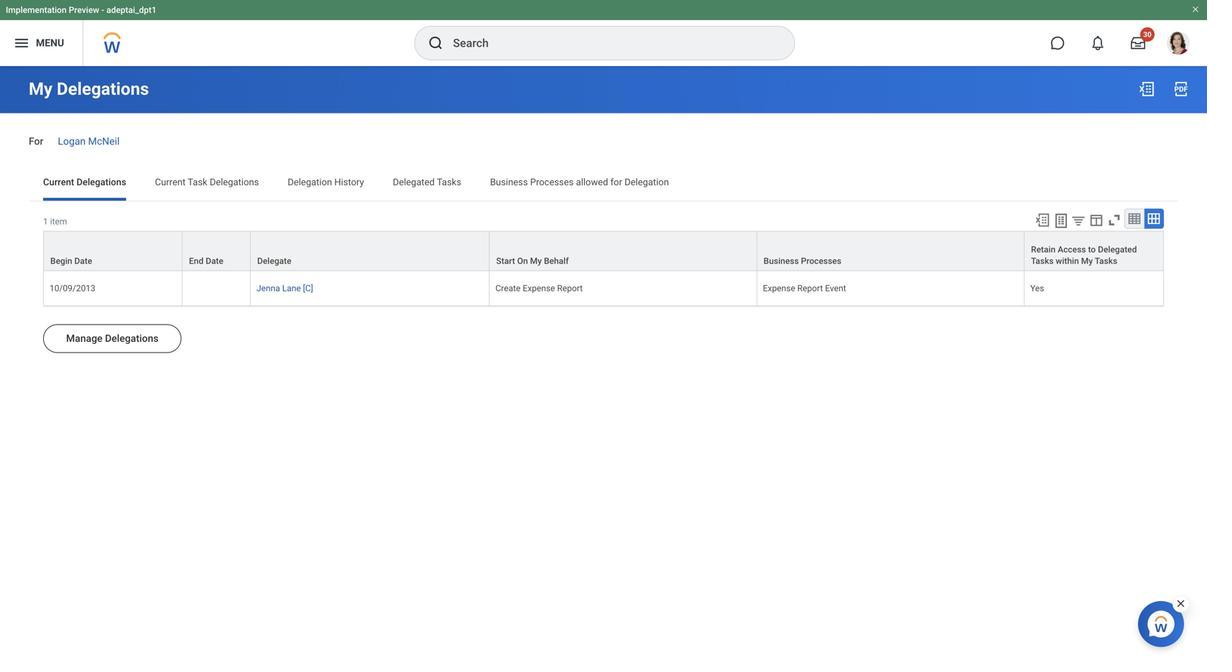 Task type: vqa. For each thing, say whether or not it's contained in the screenshot.
2nd Expense from the left
yes



Task type: describe. For each thing, give the bounding box(es) containing it.
close environment banner image
[[1192, 5, 1200, 14]]

2 horizontal spatial tasks
[[1095, 256, 1118, 266]]

click to view/edit grid preferences image
[[1089, 212, 1105, 228]]

fullscreen image
[[1107, 212, 1123, 228]]

end date
[[189, 256, 224, 266]]

jenna lane [c]
[[257, 283, 313, 293]]

logan
[[58, 135, 86, 147]]

history
[[334, 177, 364, 187]]

create expense report
[[496, 283, 583, 293]]

for
[[29, 135, 43, 147]]

row containing retain access to delegated tasks within my tasks
[[43, 231, 1164, 271]]

item
[[50, 217, 67, 227]]

select to filter grid data image
[[1071, 213, 1087, 228]]

1 delegation from the left
[[288, 177, 332, 187]]

expand table image
[[1147, 211, 1161, 226]]

date for end date
[[206, 256, 224, 266]]

jenna
[[257, 283, 280, 293]]

notifications large image
[[1091, 36, 1105, 50]]

inbox large image
[[1131, 36, 1146, 50]]

1 horizontal spatial tasks
[[1031, 256, 1054, 266]]

tab list inside my delegations main content
[[29, 166, 1179, 201]]

retain access to delegated tasks within my tasks button
[[1025, 232, 1164, 270]]

toolbar inside my delegations main content
[[1028, 209, 1164, 231]]

current for current delegations
[[43, 177, 74, 187]]

create expense report element
[[496, 281, 583, 293]]

date for begin date
[[74, 256, 92, 266]]

manage delegations
[[66, 333, 159, 345]]

task
[[188, 177, 207, 187]]

justify image
[[13, 34, 30, 52]]

my inside start on my behalf popup button
[[530, 256, 542, 266]]

lane
[[282, 283, 301, 293]]

menu
[[36, 37, 64, 49]]

1
[[43, 217, 48, 227]]

30
[[1144, 30, 1152, 39]]

logan mcneil link
[[58, 133, 120, 147]]

delegation history
[[288, 177, 364, 187]]

manage
[[66, 333, 103, 345]]

delegated tasks
[[393, 177, 461, 187]]

implementation
[[6, 5, 67, 15]]

preview
[[69, 5, 99, 15]]

expense report event element
[[763, 281, 846, 293]]

current delegations
[[43, 177, 126, 187]]

delegate button
[[251, 232, 489, 270]]

yes
[[1031, 283, 1045, 293]]

[c]
[[303, 283, 313, 293]]

cell inside my delegations main content
[[183, 271, 251, 306]]

export to worksheets image
[[1053, 212, 1070, 229]]

start on my behalf
[[496, 256, 569, 266]]

expense report event
[[763, 283, 846, 293]]

within
[[1056, 256, 1079, 266]]



Task type: locate. For each thing, give the bounding box(es) containing it.
delegated right history
[[393, 177, 435, 187]]

manage delegations button
[[43, 324, 182, 353]]

begin date button
[[44, 232, 182, 270]]

end date button
[[183, 232, 250, 270]]

delegated inside the retain access to delegated tasks within my tasks
[[1098, 245, 1137, 255]]

behalf
[[544, 256, 569, 266]]

export to excel image
[[1035, 212, 1051, 228]]

logan mcneil
[[58, 135, 120, 147]]

toolbar
[[1028, 209, 1164, 231]]

1 vertical spatial business
[[764, 256, 799, 266]]

1 vertical spatial delegated
[[1098, 245, 1137, 255]]

0 horizontal spatial date
[[74, 256, 92, 266]]

business processes allowed for delegation
[[490, 177, 669, 187]]

30 button
[[1123, 27, 1155, 59]]

processes inside 'tab list'
[[530, 177, 574, 187]]

current left task
[[155, 177, 186, 187]]

for
[[611, 177, 622, 187]]

view printable version (pdf) image
[[1173, 80, 1190, 98]]

processes
[[530, 177, 574, 187], [801, 256, 842, 266]]

delegations right task
[[210, 177, 259, 187]]

delegations for my delegations
[[57, 79, 149, 99]]

date
[[74, 256, 92, 266], [206, 256, 224, 266]]

mcneil
[[88, 135, 120, 147]]

row down allowed
[[43, 231, 1164, 271]]

0 horizontal spatial processes
[[530, 177, 574, 187]]

business processes
[[764, 256, 842, 266]]

1 horizontal spatial delegation
[[625, 177, 669, 187]]

delegation left history
[[288, 177, 332, 187]]

1 expense from the left
[[523, 283, 555, 293]]

allowed
[[576, 177, 608, 187]]

0 horizontal spatial delegation
[[288, 177, 332, 187]]

0 horizontal spatial tasks
[[437, 177, 461, 187]]

delegations
[[57, 79, 149, 99], [77, 177, 126, 187], [210, 177, 259, 187], [105, 333, 159, 345]]

retain
[[1031, 245, 1056, 255]]

business processes button
[[757, 232, 1024, 270]]

expense
[[523, 283, 555, 293], [763, 283, 795, 293]]

my down menu dropdown button
[[29, 79, 53, 99]]

tasks
[[437, 177, 461, 187], [1031, 256, 1054, 266], [1095, 256, 1118, 266]]

2 horizontal spatial my
[[1082, 256, 1093, 266]]

2 current from the left
[[155, 177, 186, 187]]

processes for business processes allowed for delegation
[[530, 177, 574, 187]]

1 vertical spatial processes
[[801, 256, 842, 266]]

10/09/2013
[[50, 283, 95, 293]]

delegation
[[288, 177, 332, 187], [625, 177, 669, 187]]

1 horizontal spatial expense
[[763, 283, 795, 293]]

delegation right 'for'
[[625, 177, 669, 187]]

date right "begin"
[[74, 256, 92, 266]]

report
[[557, 283, 583, 293], [798, 283, 823, 293]]

jenna lane [c] link
[[257, 281, 313, 293]]

0 vertical spatial delegated
[[393, 177, 435, 187]]

row containing 10/09/2013
[[43, 271, 1164, 306]]

current up item
[[43, 177, 74, 187]]

my delegations main content
[[0, 66, 1207, 412]]

1 row from the top
[[43, 231, 1164, 271]]

current task delegations
[[155, 177, 259, 187]]

business inside "popup button"
[[764, 256, 799, 266]]

2 date from the left
[[206, 256, 224, 266]]

begin
[[50, 256, 72, 266]]

date right end
[[206, 256, 224, 266]]

2 delegation from the left
[[625, 177, 669, 187]]

my
[[29, 79, 53, 99], [530, 256, 542, 266], [1082, 256, 1093, 266]]

1 item
[[43, 217, 67, 227]]

business for business processes allowed for delegation
[[490, 177, 528, 187]]

delegations right manage
[[105, 333, 159, 345]]

profile logan mcneil image
[[1167, 32, 1190, 58]]

tab list
[[29, 166, 1179, 201]]

delegated inside 'tab list'
[[393, 177, 435, 187]]

delegate
[[257, 256, 291, 266]]

0 horizontal spatial current
[[43, 177, 74, 187]]

cell
[[183, 271, 251, 306]]

processes inside the business processes "popup button"
[[801, 256, 842, 266]]

delegated
[[393, 177, 435, 187], [1098, 245, 1137, 255]]

2 expense from the left
[[763, 283, 795, 293]]

1 horizontal spatial my
[[530, 256, 542, 266]]

start on my behalf button
[[490, 232, 757, 270]]

expense down "start on my behalf" at the left of the page
[[523, 283, 555, 293]]

table image
[[1128, 211, 1142, 226]]

my right on
[[530, 256, 542, 266]]

Search Workday  search field
[[453, 27, 765, 59]]

business
[[490, 177, 528, 187], [764, 256, 799, 266]]

report down behalf
[[557, 283, 583, 293]]

event
[[825, 283, 846, 293]]

row down start on my behalf popup button
[[43, 271, 1164, 306]]

1 horizontal spatial delegated
[[1098, 245, 1137, 255]]

adeptai_dpt1
[[106, 5, 157, 15]]

tasks inside 'tab list'
[[437, 177, 461, 187]]

end
[[189, 256, 204, 266]]

1 horizontal spatial date
[[206, 256, 224, 266]]

0 horizontal spatial my
[[29, 79, 53, 99]]

0 horizontal spatial report
[[557, 283, 583, 293]]

delegations for current delegations
[[77, 177, 126, 187]]

implementation preview -   adeptai_dpt1
[[6, 5, 157, 15]]

access
[[1058, 245, 1086, 255]]

0 horizontal spatial expense
[[523, 283, 555, 293]]

my down to
[[1082, 256, 1093, 266]]

delegated right to
[[1098, 245, 1137, 255]]

1 horizontal spatial report
[[798, 283, 823, 293]]

to
[[1088, 245, 1096, 255]]

0 vertical spatial business
[[490, 177, 528, 187]]

export to excel image
[[1138, 80, 1156, 98]]

2 row from the top
[[43, 271, 1164, 306]]

business for business processes
[[764, 256, 799, 266]]

1 report from the left
[[557, 283, 583, 293]]

0 vertical spatial processes
[[530, 177, 574, 187]]

tab list containing current delegations
[[29, 166, 1179, 201]]

-
[[101, 5, 104, 15]]

0 horizontal spatial business
[[490, 177, 528, 187]]

retain access to delegated tasks within my tasks
[[1031, 245, 1137, 266]]

processes left allowed
[[530, 177, 574, 187]]

create
[[496, 283, 521, 293]]

menu banner
[[0, 0, 1207, 66]]

my inside the retain access to delegated tasks within my tasks
[[1082, 256, 1093, 266]]

1 date from the left
[[74, 256, 92, 266]]

delegations inside "button"
[[105, 333, 159, 345]]

report left event
[[798, 283, 823, 293]]

search image
[[427, 34, 445, 52]]

begin date
[[50, 256, 92, 266]]

menu button
[[0, 20, 83, 66]]

delegations down mcneil
[[77, 177, 126, 187]]

0 horizontal spatial delegated
[[393, 177, 435, 187]]

start
[[496, 256, 515, 266]]

current for current task delegations
[[155, 177, 186, 187]]

delegations for manage delegations
[[105, 333, 159, 345]]

1 horizontal spatial current
[[155, 177, 186, 187]]

x image
[[1176, 599, 1187, 609]]

my delegations
[[29, 79, 149, 99]]

expense down business processes
[[763, 283, 795, 293]]

processes up expense report event element
[[801, 256, 842, 266]]

1 horizontal spatial business
[[764, 256, 799, 266]]

on
[[517, 256, 528, 266]]

row
[[43, 231, 1164, 271], [43, 271, 1164, 306]]

processes for business processes
[[801, 256, 842, 266]]

2 report from the left
[[798, 283, 823, 293]]

1 horizontal spatial processes
[[801, 256, 842, 266]]

business inside 'tab list'
[[490, 177, 528, 187]]

delegations up mcneil
[[57, 79, 149, 99]]

current
[[43, 177, 74, 187], [155, 177, 186, 187]]

1 current from the left
[[43, 177, 74, 187]]



